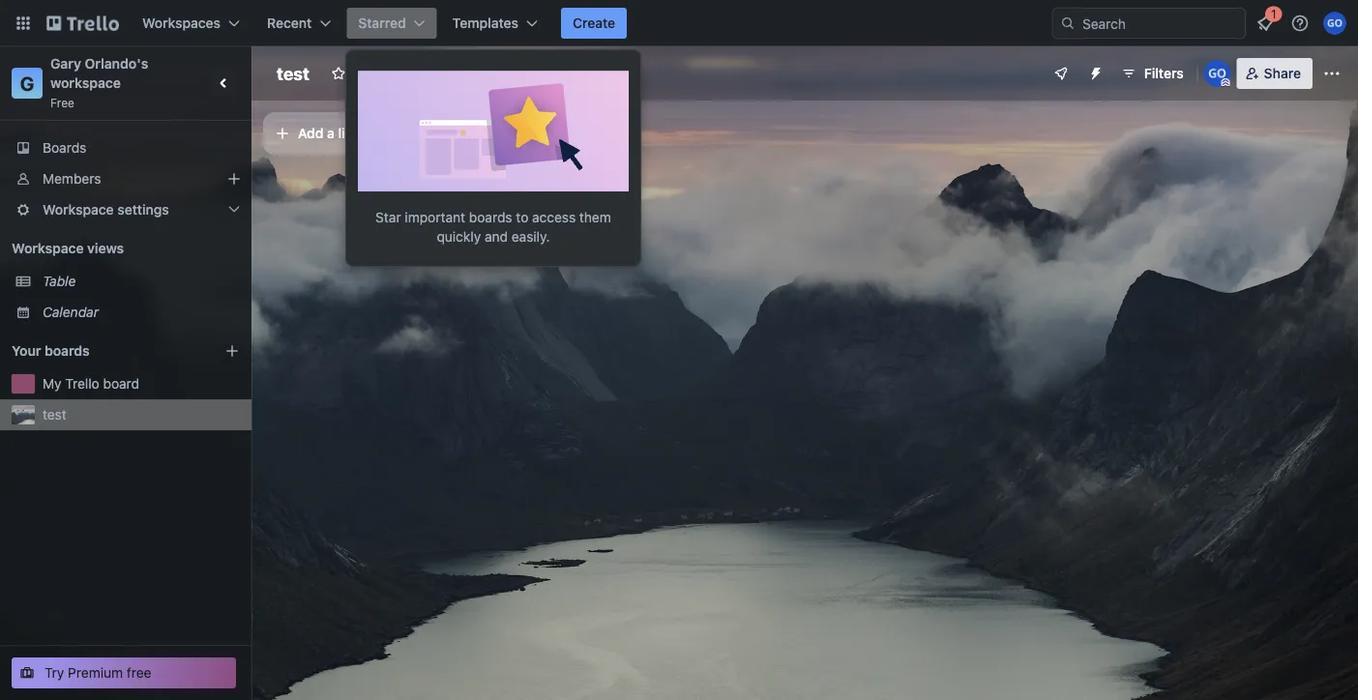 Task type: locate. For each thing, give the bounding box(es) containing it.
filters button
[[1115, 58, 1190, 89]]

create button
[[561, 8, 627, 39]]

0 horizontal spatial boards
[[45, 343, 90, 359]]

workspace up table
[[12, 240, 84, 256]]

calendar
[[43, 304, 99, 320]]

gary orlando (garyorlando) image right filters
[[1204, 60, 1231, 87]]

starred board image
[[358, 62, 629, 192]]

gary orlando's workspace free
[[50, 56, 152, 109]]

board link
[[393, 58, 475, 89]]

add board image
[[224, 343, 240, 359]]

workspace for workspace views
[[12, 240, 84, 256]]

Board name text field
[[267, 58, 319, 89]]

workspace
[[43, 202, 114, 218], [12, 240, 84, 256]]

test
[[277, 63, 309, 84], [43, 407, 67, 423]]

boards up and
[[469, 210, 512, 226]]

members link
[[0, 164, 252, 194]]

gary
[[50, 56, 81, 72]]

create
[[573, 15, 616, 31]]

1 vertical spatial gary orlando (garyorlando) image
[[1204, 60, 1231, 87]]

important
[[405, 210, 465, 226]]

workspace views
[[12, 240, 124, 256]]

calendar link
[[43, 303, 240, 322]]

workspace down members
[[43, 202, 114, 218]]

star important boards to access them quickly and easily.
[[376, 210, 611, 245]]

1 horizontal spatial boards
[[469, 210, 512, 226]]

boards inside your boards with 2 items element
[[45, 343, 90, 359]]

recent button
[[255, 8, 343, 39]]

boards
[[469, 210, 512, 226], [45, 343, 90, 359]]

0 vertical spatial boards
[[469, 210, 512, 226]]

gary orlando (garyorlando) image right open information menu icon
[[1324, 12, 1347, 35]]

g
[[20, 72, 34, 94]]

gary orlando's workspace link
[[50, 56, 152, 91]]

0 vertical spatial gary orlando (garyorlando) image
[[1324, 12, 1347, 35]]

open information menu image
[[1291, 14, 1310, 33]]

star
[[376, 210, 401, 226]]

workspaces button
[[131, 8, 252, 39]]

your boards
[[12, 343, 90, 359]]

views
[[87, 240, 124, 256]]

workspace for workspace settings
[[43, 202, 114, 218]]

my trello board
[[43, 376, 139, 392]]

templates button
[[441, 8, 550, 39]]

add a list
[[298, 125, 357, 141]]

1 vertical spatial workspace
[[12, 240, 84, 256]]

a
[[327, 125, 335, 141]]

boards link
[[0, 133, 252, 164]]

power ups image
[[1053, 66, 1069, 81]]

boards inside the star important boards to access them quickly and easily.
[[469, 210, 512, 226]]

this member is an admin of this board. image
[[1222, 78, 1230, 87]]

test down my
[[43, 407, 67, 423]]

1 vertical spatial boards
[[45, 343, 90, 359]]

gary orlando (garyorlando) image
[[1324, 12, 1347, 35], [1204, 60, 1231, 87]]

premium
[[68, 665, 123, 681]]

boards
[[43, 140, 86, 156]]

settings
[[117, 202, 169, 218]]

workspace inside popup button
[[43, 202, 114, 218]]

orlando's
[[85, 56, 148, 72]]

1 vertical spatial test
[[43, 407, 67, 423]]

test left star or unstar board image
[[277, 63, 309, 84]]

1 horizontal spatial test
[[277, 63, 309, 84]]

boards up my
[[45, 343, 90, 359]]

0 vertical spatial workspace
[[43, 202, 114, 218]]

trello
[[65, 376, 99, 392]]

try premium free
[[45, 665, 151, 681]]

table
[[43, 273, 76, 289]]

filters
[[1144, 65, 1184, 81]]

them
[[580, 210, 611, 226]]

add a list button
[[263, 112, 526, 155]]

templates
[[453, 15, 519, 31]]

0 vertical spatial test
[[277, 63, 309, 84]]



Task type: describe. For each thing, give the bounding box(es) containing it.
board
[[103, 376, 139, 392]]

0 horizontal spatial test
[[43, 407, 67, 423]]

your boards with 2 items element
[[12, 340, 195, 363]]

list
[[338, 125, 357, 141]]

my trello board link
[[43, 374, 240, 394]]

free
[[127, 665, 151, 681]]

add
[[298, 125, 324, 141]]

access
[[532, 210, 576, 226]]

primary element
[[0, 0, 1359, 46]]

workspace
[[50, 75, 121, 91]]

test link
[[43, 405, 240, 425]]

quickly
[[437, 229, 481, 245]]

g link
[[12, 68, 43, 99]]

easily.
[[512, 229, 550, 245]]

table link
[[43, 272, 240, 291]]

back to home image
[[46, 8, 119, 39]]

search image
[[1060, 15, 1076, 31]]

and
[[485, 229, 508, 245]]

1 horizontal spatial gary orlando (garyorlando) image
[[1324, 12, 1347, 35]]

star or unstar board image
[[331, 66, 346, 81]]

workspace settings
[[43, 202, 169, 218]]

starred
[[358, 15, 406, 31]]

workspace settings button
[[0, 194, 252, 225]]

recent
[[267, 15, 312, 31]]

workspaces
[[142, 15, 221, 31]]

your
[[12, 343, 41, 359]]

free
[[50, 96, 74, 109]]

to
[[516, 210, 529, 226]]

share
[[1264, 65, 1301, 81]]

1 notification image
[[1254, 12, 1277, 35]]

0 horizontal spatial gary orlando (garyorlando) image
[[1204, 60, 1231, 87]]

starred button
[[347, 8, 437, 39]]

show menu image
[[1323, 64, 1342, 83]]

try premium free button
[[12, 658, 236, 689]]

board
[[426, 65, 463, 81]]

try
[[45, 665, 64, 681]]

automation image
[[1081, 58, 1108, 85]]

my
[[43, 376, 61, 392]]

Search field
[[1076, 9, 1245, 38]]

members
[[43, 171, 101, 187]]

workspace navigation collapse icon image
[[211, 70, 238, 97]]

customize views image
[[485, 64, 504, 83]]

share button
[[1237, 58, 1313, 89]]

workspace visible image
[[366, 66, 381, 81]]

test inside text box
[[277, 63, 309, 84]]



Task type: vqa. For each thing, say whether or not it's contained in the screenshot.
Members
yes



